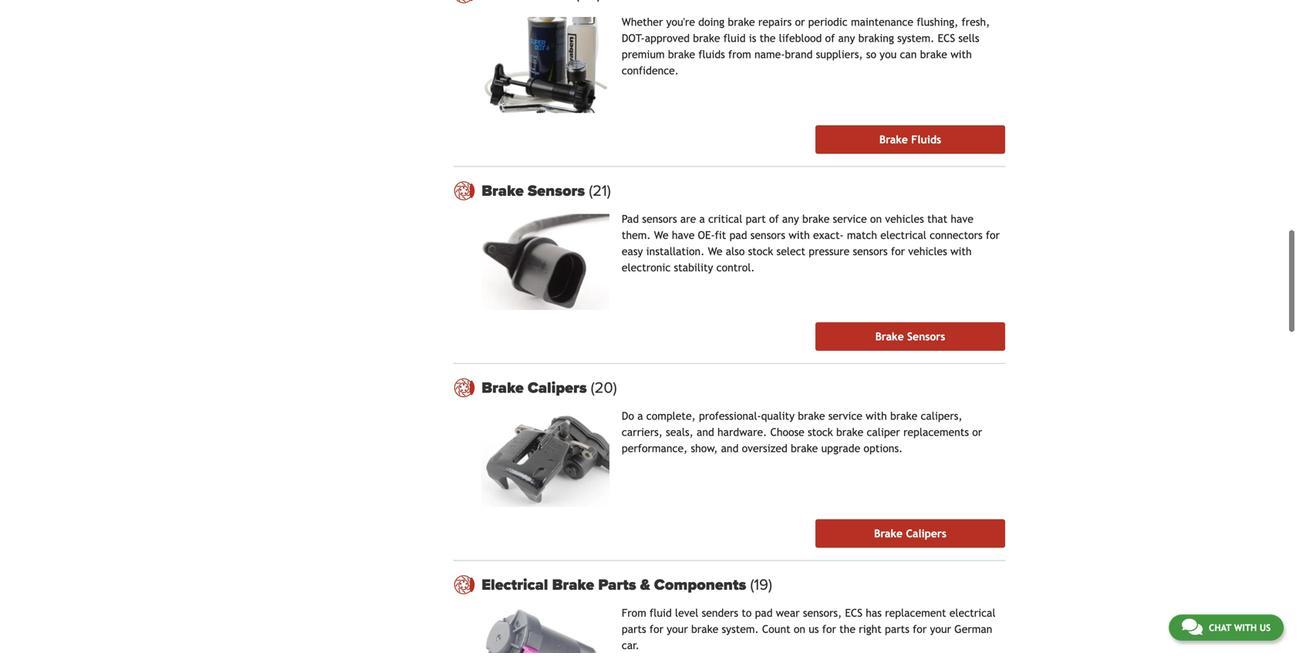 Task type: locate. For each thing, give the bounding box(es) containing it.
brake up "exact-"
[[803, 213, 830, 225]]

or
[[796, 16, 806, 28], [973, 426, 983, 439]]

electrical brake parts & components
[[482, 576, 751, 595]]

1 vertical spatial stock
[[808, 426, 834, 439]]

brake calipers
[[482, 379, 591, 398], [875, 528, 947, 540]]

0 horizontal spatial and
[[697, 426, 715, 439]]

0 vertical spatial sensors
[[528, 182, 585, 200]]

or inside the whether you're doing brake repairs or periodic maintenance flushing, fresh, dot-approved brake fluid is the lifeblood of any braking system. ecs sells premium brake fluids from name-brand suppliers, so you can brake with confidence.
[[796, 16, 806, 28]]

with up caliper on the bottom right of the page
[[866, 410, 888, 423]]

sensors
[[528, 182, 585, 200], [908, 331, 946, 343]]

brake inside brake fluids link
[[880, 134, 909, 146]]

1 horizontal spatial any
[[839, 32, 856, 44]]

or right the replacements
[[973, 426, 983, 439]]

name-
[[755, 48, 785, 61]]

pad
[[622, 213, 639, 225]]

stock right also
[[749, 245, 774, 258]]

have
[[951, 213, 974, 225], [672, 229, 695, 242]]

seals,
[[666, 426, 694, 439]]

quality
[[762, 410, 795, 423]]

them.
[[622, 229, 651, 242]]

0 vertical spatial stock
[[749, 245, 774, 258]]

fluids
[[699, 48, 726, 61]]

dot-
[[622, 32, 645, 44]]

any up select
[[783, 213, 800, 225]]

brake up the 'fluid'
[[728, 16, 756, 28]]

components
[[655, 576, 747, 595]]

0 vertical spatial brake calipers link
[[482, 379, 1006, 398]]

1 horizontal spatial sensors
[[908, 331, 946, 343]]

0 vertical spatial service
[[833, 213, 868, 225]]

0 horizontal spatial a
[[638, 410, 644, 423]]

for
[[986, 229, 1001, 242], [892, 245, 906, 258]]

service up match
[[833, 213, 868, 225]]

0 vertical spatial vehicles
[[886, 213, 925, 225]]

1 horizontal spatial brake calipers
[[875, 528, 947, 540]]

whether you're doing brake repairs or periodic maintenance flushing, fresh, dot-approved brake fluid is the lifeblood of any braking system. ecs sells premium brake fluids from name-brand suppliers, so you can brake with confidence.
[[622, 16, 991, 77]]

sensors
[[643, 213, 678, 225], [751, 229, 786, 242], [853, 245, 888, 258]]

0 vertical spatial any
[[839, 32, 856, 44]]

1 horizontal spatial of
[[826, 32, 835, 44]]

match
[[848, 229, 878, 242]]

and down hardware. at right bottom
[[721, 443, 739, 455]]

any up suppliers,
[[839, 32, 856, 44]]

brake
[[880, 134, 909, 146], [482, 182, 524, 200], [876, 331, 905, 343], [482, 379, 524, 398], [875, 528, 903, 540], [552, 576, 595, 595]]

vehicles down electrical
[[909, 245, 948, 258]]

a right the do
[[638, 410, 644, 423]]

1 horizontal spatial brake sensors
[[876, 331, 946, 343]]

service inside do a complete, professional-quality brake service with brake calipers, carriers, seals, and hardware. choose stock brake caliper replacements or performance, show, and oversized brake upgrade options.
[[829, 410, 863, 423]]

you
[[880, 48, 897, 61]]

fresh,
[[962, 16, 991, 28]]

stock up upgrade
[[808, 426, 834, 439]]

connectors
[[930, 229, 983, 242]]

of right "part"
[[770, 213, 779, 225]]

we up the installation.
[[654, 229, 669, 242]]

with inside the whether you're doing brake repairs or periodic maintenance flushing, fresh, dot-approved brake fluid is the lifeblood of any braking system. ecs sells premium brake fluids from name-brand suppliers, so you can brake with confidence.
[[951, 48, 973, 61]]

pressure
[[809, 245, 850, 258]]

1 horizontal spatial we
[[708, 245, 723, 258]]

and
[[697, 426, 715, 439], [721, 443, 739, 455]]

chat with us link
[[1169, 615, 1285, 642]]

brake calipers link
[[482, 379, 1006, 398], [816, 520, 1006, 548]]

1 horizontal spatial and
[[721, 443, 739, 455]]

1 vertical spatial calipers
[[907, 528, 947, 540]]

0 vertical spatial have
[[951, 213, 974, 225]]

service up upgrade
[[829, 410, 863, 423]]

brake sensors link
[[482, 182, 1006, 200], [816, 323, 1006, 351]]

fit
[[715, 229, 727, 242]]

0 horizontal spatial or
[[796, 16, 806, 28]]

0 vertical spatial we
[[654, 229, 669, 242]]

0 horizontal spatial of
[[770, 213, 779, 225]]

from
[[729, 48, 752, 61]]

0 vertical spatial calipers
[[528, 379, 587, 398]]

caliper
[[867, 426, 901, 439]]

1 vertical spatial for
[[892, 245, 906, 258]]

1 horizontal spatial or
[[973, 426, 983, 439]]

brake sensors thumbnail image image
[[482, 214, 610, 310]]

0 vertical spatial and
[[697, 426, 715, 439]]

confidence.
[[622, 64, 679, 77]]

1 vertical spatial brake calipers
[[875, 528, 947, 540]]

0 horizontal spatial sensors
[[643, 213, 678, 225]]

vehicles up electrical
[[886, 213, 925, 225]]

0 vertical spatial for
[[986, 229, 1001, 242]]

are
[[681, 213, 697, 225]]

1 vertical spatial we
[[708, 245, 723, 258]]

brake fluids thumbnail image image
[[482, 17, 610, 113]]

the
[[760, 32, 776, 44]]

replacements
[[904, 426, 970, 439]]

stock
[[749, 245, 774, 258], [808, 426, 834, 439]]

brake calipers inside brake calipers 'link'
[[875, 528, 947, 540]]

0 horizontal spatial any
[[783, 213, 800, 225]]

any inside the whether you're doing brake repairs or periodic maintenance flushing, fresh, dot-approved brake fluid is the lifeblood of any braking system. ecs sells premium brake fluids from name-brand suppliers, so you can brake with confidence.
[[839, 32, 856, 44]]

0 horizontal spatial for
[[892, 245, 906, 258]]

we
[[654, 229, 669, 242], [708, 245, 723, 258]]

brake up upgrade
[[837, 426, 864, 439]]

1 horizontal spatial sensors
[[751, 229, 786, 242]]

1 horizontal spatial for
[[986, 229, 1001, 242]]

any inside pad sensors are a critical part of any brake service on vehicles that have them. we have oe-fit pad sensors with exact- match electrical connectors for easy installation. we also stock select pressure sensors for vehicles with electronic stability control.
[[783, 213, 800, 225]]

flushing,
[[917, 16, 959, 28]]

chat
[[1210, 623, 1232, 634]]

braking
[[859, 32, 895, 44]]

0 vertical spatial brake calipers
[[482, 379, 591, 398]]

any
[[839, 32, 856, 44], [783, 213, 800, 225]]

1 vertical spatial brake sensors link
[[816, 323, 1006, 351]]

1 vertical spatial or
[[973, 426, 983, 439]]

a right are
[[700, 213, 706, 225]]

of
[[826, 32, 835, 44], [770, 213, 779, 225]]

fluids
[[912, 134, 942, 146]]

0 vertical spatial sensors
[[643, 213, 678, 225]]

&
[[641, 576, 651, 595]]

0 vertical spatial or
[[796, 16, 806, 28]]

a
[[700, 213, 706, 225], [638, 410, 644, 423]]

chat with us
[[1210, 623, 1271, 634]]

0 vertical spatial a
[[700, 213, 706, 225]]

have down are
[[672, 229, 695, 242]]

for down electrical
[[892, 245, 906, 258]]

electrical
[[881, 229, 927, 242]]

with down the connectors
[[951, 245, 972, 258]]

0 horizontal spatial brake calipers
[[482, 379, 591, 398]]

calipers inside 'link'
[[907, 528, 947, 540]]

2 horizontal spatial sensors
[[853, 245, 888, 258]]

0 vertical spatial brake sensors
[[482, 182, 589, 200]]

lifeblood
[[779, 32, 822, 44]]

brake
[[728, 16, 756, 28], [693, 32, 721, 44], [668, 48, 696, 61], [921, 48, 948, 61], [803, 213, 830, 225], [798, 410, 826, 423], [891, 410, 918, 423], [837, 426, 864, 439], [791, 443, 819, 455]]

with
[[951, 48, 973, 61], [789, 229, 810, 242], [951, 245, 972, 258], [866, 410, 888, 423], [1235, 623, 1258, 634]]

that
[[928, 213, 948, 225]]

1 vertical spatial any
[[783, 213, 800, 225]]

0 vertical spatial of
[[826, 32, 835, 44]]

sensors up them. at the top of page
[[643, 213, 678, 225]]

0 horizontal spatial sensors
[[528, 182, 585, 200]]

we down fit
[[708, 245, 723, 258]]

calipers
[[528, 379, 587, 398], [907, 528, 947, 540]]

for right the connectors
[[986, 229, 1001, 242]]

1 vertical spatial brake sensors
[[876, 331, 946, 343]]

sensors down "part"
[[751, 229, 786, 242]]

of down periodic
[[826, 32, 835, 44]]

ecs
[[938, 32, 956, 44]]

brake fluids
[[880, 134, 942, 146]]

1 horizontal spatial calipers
[[907, 528, 947, 540]]

brake up caliper on the bottom right of the page
[[891, 410, 918, 423]]

1 horizontal spatial stock
[[808, 426, 834, 439]]

2 vertical spatial sensors
[[853, 245, 888, 258]]

with up select
[[789, 229, 810, 242]]

part
[[746, 213, 766, 225]]

service
[[833, 213, 868, 225], [829, 410, 863, 423]]

brake down the choose
[[791, 443, 819, 455]]

vehicles
[[886, 213, 925, 225], [909, 245, 948, 258]]

1 horizontal spatial a
[[700, 213, 706, 225]]

0 horizontal spatial calipers
[[528, 379, 587, 398]]

brake down "doing"
[[693, 32, 721, 44]]

0 horizontal spatial have
[[672, 229, 695, 242]]

1 vertical spatial service
[[829, 410, 863, 423]]

calipers for brake calipers 'link' to the top
[[528, 379, 587, 398]]

and up show,
[[697, 426, 715, 439]]

1 horizontal spatial have
[[951, 213, 974, 225]]

critical
[[709, 213, 743, 225]]

have up the connectors
[[951, 213, 974, 225]]

1 vertical spatial vehicles
[[909, 245, 948, 258]]

brake calipers for the bottommost brake calipers 'link'
[[875, 528, 947, 540]]

0 horizontal spatial stock
[[749, 245, 774, 258]]

electronic
[[622, 262, 671, 274]]

sensors down match
[[853, 245, 888, 258]]

1 vertical spatial of
[[770, 213, 779, 225]]

1 vertical spatial a
[[638, 410, 644, 423]]

with down sells
[[951, 48, 973, 61]]

maintenance
[[851, 16, 914, 28]]

0 horizontal spatial brake sensors
[[482, 182, 589, 200]]

or up lifeblood
[[796, 16, 806, 28]]

brake sensors
[[482, 182, 589, 200], [876, 331, 946, 343]]

can
[[901, 48, 917, 61]]



Task type: describe. For each thing, give the bounding box(es) containing it.
pad
[[730, 229, 748, 242]]

comments image
[[1183, 618, 1203, 637]]

do a complete, professional-quality brake service with brake calipers, carriers, seals, and hardware. choose stock brake caliper replacements or performance, show, and oversized brake upgrade options.
[[622, 410, 983, 455]]

1 vertical spatial sensors
[[751, 229, 786, 242]]

hardware.
[[718, 426, 768, 439]]

brake up the choose
[[798, 410, 826, 423]]

service inside pad sensors are a critical part of any brake service on vehicles that have them. we have oe-fit pad sensors with exact- match electrical connectors for easy installation. we also stock select pressure sensors for vehicles with electronic stability control.
[[833, 213, 868, 225]]

stock inside do a complete, professional-quality brake service with brake calipers, carriers, seals, and hardware. choose stock brake caliper replacements or performance, show, and oversized brake upgrade options.
[[808, 426, 834, 439]]

oe-
[[698, 229, 715, 242]]

fluid
[[724, 32, 746, 44]]

system.
[[898, 32, 935, 44]]

periodic
[[809, 16, 848, 28]]

1 vertical spatial brake calipers link
[[816, 520, 1006, 548]]

approved
[[645, 32, 690, 44]]

brake fluids link
[[816, 125, 1006, 154]]

on
[[871, 213, 882, 225]]

stability
[[674, 262, 714, 274]]

electrical
[[482, 576, 548, 595]]

a inside do a complete, professional-quality brake service with brake calipers, carriers, seals, and hardware. choose stock brake caliper replacements or performance, show, and oversized brake upgrade options.
[[638, 410, 644, 423]]

brake down 'ecs'
[[921, 48, 948, 61]]

calipers for the bottommost brake calipers 'link'
[[907, 528, 947, 540]]

of inside pad sensors are a critical part of any brake service on vehicles that have them. we have oe-fit pad sensors with exact- match electrical connectors for easy installation. we also stock select pressure sensors for vehicles with electronic stability control.
[[770, 213, 779, 225]]

oversized
[[742, 443, 788, 455]]

us
[[1260, 623, 1271, 634]]

complete,
[[647, 410, 696, 423]]

0 horizontal spatial we
[[654, 229, 669, 242]]

suppliers,
[[816, 48, 864, 61]]

professional-
[[699, 410, 762, 423]]

1 vertical spatial sensors
[[908, 331, 946, 343]]

do
[[622, 410, 635, 423]]

show,
[[691, 443, 718, 455]]

pad sensors are a critical part of any brake service on vehicles that have them. we have oe-fit pad sensors with exact- match electrical connectors for easy installation. we also stock select pressure sensors for vehicles with electronic stability control.
[[622, 213, 1001, 274]]

carriers,
[[622, 426, 663, 439]]

electrical brake parts & components thumbnail image image
[[482, 609, 610, 654]]

brake inside pad sensors are a critical part of any brake service on vehicles that have them. we have oe-fit pad sensors with exact- match electrical connectors for easy installation. we also stock select pressure sensors for vehicles with electronic stability control.
[[803, 213, 830, 225]]

options.
[[864, 443, 903, 455]]

upgrade
[[822, 443, 861, 455]]

sells
[[959, 32, 980, 44]]

calipers,
[[921, 410, 963, 423]]

premium
[[622, 48, 665, 61]]

or inside do a complete, professional-quality brake service with brake calipers, carriers, seals, and hardware. choose stock brake caliper replacements or performance, show, and oversized brake upgrade options.
[[973, 426, 983, 439]]

performance,
[[622, 443, 688, 455]]

exact-
[[814, 229, 844, 242]]

select
[[777, 245, 806, 258]]

doing
[[699, 16, 725, 28]]

a inside pad sensors are a critical part of any brake service on vehicles that have them. we have oe-fit pad sensors with exact- match electrical connectors for easy installation. we also stock select pressure sensors for vehicles with electronic stability control.
[[700, 213, 706, 225]]

with left us
[[1235, 623, 1258, 634]]

brand
[[785, 48, 813, 61]]

so
[[867, 48, 877, 61]]

choose
[[771, 426, 805, 439]]

parts
[[599, 576, 637, 595]]

0 vertical spatial brake sensors link
[[482, 182, 1006, 200]]

whether
[[622, 16, 663, 28]]

brake calipers thumbnail image image
[[482, 411, 610, 508]]

repairs
[[759, 16, 792, 28]]

brake sensors for top brake sensors link
[[482, 182, 589, 200]]

easy
[[622, 245, 643, 258]]

you're
[[667, 16, 696, 28]]

installation.
[[647, 245, 705, 258]]

stock inside pad sensors are a critical part of any brake service on vehicles that have them. we have oe-fit pad sensors with exact- match electrical connectors for easy installation. we also stock select pressure sensors for vehicles with electronic stability control.
[[749, 245, 774, 258]]

with inside do a complete, professional-quality brake service with brake calipers, carriers, seals, and hardware. choose stock brake caliper replacements or performance, show, and oversized brake upgrade options.
[[866, 410, 888, 423]]

1 vertical spatial have
[[672, 229, 695, 242]]

of inside the whether you're doing brake repairs or periodic maintenance flushing, fresh, dot-approved brake fluid is the lifeblood of any braking system. ecs sells premium brake fluids from name-brand suppliers, so you can brake with confidence.
[[826, 32, 835, 44]]

electrical brake parts & components link
[[482, 576, 1006, 595]]

also
[[726, 245, 745, 258]]

brake sensors for bottommost brake sensors link
[[876, 331, 946, 343]]

brake down approved
[[668, 48, 696, 61]]

is
[[749, 32, 757, 44]]

control.
[[717, 262, 755, 274]]

1 vertical spatial and
[[721, 443, 739, 455]]

brake calipers for brake calipers 'link' to the top
[[482, 379, 591, 398]]



Task type: vqa. For each thing, say whether or not it's contained in the screenshot.
26,
no



